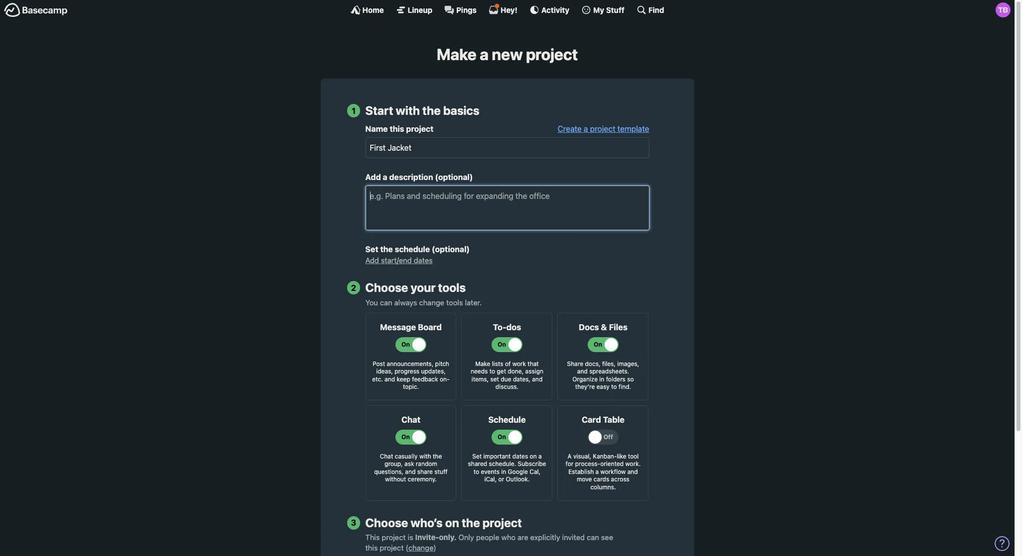 Task type: locate. For each thing, give the bounding box(es) containing it.
1 add from the top
[[365, 173, 381, 182]]

this right name
[[390, 125, 404, 134]]

invited
[[562, 534, 585, 543]]

0 vertical spatial in
[[599, 376, 604, 383]]

board
[[418, 323, 442, 333]]

to up set
[[490, 368, 495, 376]]

chat inside chat casually with the group, ask random questions, and share stuff without ceremony.
[[380, 453, 393, 461]]

2 add from the top
[[365, 256, 379, 265]]

lineup link
[[396, 5, 432, 15]]

events
[[481, 469, 500, 476]]

keep
[[397, 376, 410, 383]]

the up only
[[462, 516, 480, 530]]

(optional) for set the schedule (optional) add start/end dates
[[432, 245, 470, 254]]

tools
[[438, 281, 466, 295], [446, 298, 463, 307]]

0 horizontal spatial to
[[474, 469, 479, 476]]

1 vertical spatial this
[[365, 544, 378, 553]]

chat down topic.
[[401, 415, 421, 425]]

project down 'activity' link
[[526, 45, 578, 64]]

project left the 'template'
[[590, 125, 616, 134]]

switch accounts image
[[4, 2, 68, 18]]

2 vertical spatial to
[[474, 469, 479, 476]]

important
[[484, 453, 511, 461]]

dates
[[414, 256, 433, 265], [513, 453, 528, 461]]

to inside make lists of work that needs to get done, assign items, set due dates, and discuss.
[[490, 368, 495, 376]]

to down "folders"
[[611, 384, 617, 391]]

updates,
[[421, 368, 446, 376]]

explicitly
[[530, 534, 560, 543]]

topic.
[[403, 384, 419, 391]]

(optional) right schedule
[[432, 245, 470, 254]]

a up subscribe
[[539, 453, 542, 461]]

change down your at the bottom left
[[419, 298, 444, 307]]

1 vertical spatial (optional)
[[432, 245, 470, 254]]

(optional) inside set the schedule (optional) add start/end dates
[[432, 245, 470, 254]]

choose for choose who's on the project
[[365, 516, 408, 530]]

make down pings popup button
[[437, 45, 477, 64]]

to down shared on the left of page
[[474, 469, 479, 476]]

add left description
[[365, 173, 381, 182]]

docs,
[[585, 360, 601, 368]]

0 vertical spatial to
[[490, 368, 495, 376]]

1 horizontal spatial dates
[[513, 453, 528, 461]]

or
[[498, 477, 504, 484]]

set
[[365, 245, 378, 254], [472, 453, 482, 461]]

docs & files
[[579, 323, 628, 333]]

1 vertical spatial add
[[365, 256, 379, 265]]

Add a description (optional) text field
[[365, 186, 649, 231]]

in up easy
[[599, 376, 604, 383]]

0 horizontal spatial this
[[365, 544, 378, 553]]

organize
[[573, 376, 598, 383]]

a left description
[[383, 173, 387, 182]]

choose up you
[[365, 281, 408, 295]]

make inside make lists of work that needs to get done, assign items, set due dates, and discuss.
[[475, 360, 490, 368]]

and up organize
[[577, 368, 588, 376]]

dates up subscribe
[[513, 453, 528, 461]]

announcements,
[[387, 360, 434, 368]]

(
[[406, 544, 408, 553]]

kanban-
[[593, 453, 617, 461]]

on up only.
[[445, 516, 459, 530]]

this project is invite-only.
[[365, 534, 457, 543]]

project left (
[[380, 544, 404, 553]]

work
[[512, 360, 526, 368]]

2 horizontal spatial to
[[611, 384, 617, 391]]

ceremony.
[[408, 477, 437, 484]]

group,
[[385, 461, 403, 468]]

only.
[[439, 534, 457, 543]]

0 vertical spatial make
[[437, 45, 477, 64]]

set inside "set important dates on a shared schedule. subscribe to events in google cal, ical, or outlook."
[[472, 453, 482, 461]]

1 vertical spatial dates
[[513, 453, 528, 461]]

(optional)
[[435, 173, 473, 182], [432, 245, 470, 254]]

2
[[351, 283, 356, 293]]

a up cards
[[596, 469, 599, 476]]

add
[[365, 173, 381, 182], [365, 256, 379, 265]]

on-
[[440, 376, 450, 383]]

1 choose from the top
[[365, 281, 408, 295]]

0 vertical spatial (optional)
[[435, 173, 473, 182]]

schedule
[[395, 245, 430, 254]]

tool
[[628, 453, 639, 461]]

and down work.
[[628, 469, 638, 476]]

due
[[501, 376, 511, 383]]

1 vertical spatial can
[[587, 534, 599, 543]]

spreadsheets.
[[589, 368, 629, 376]]

basics
[[443, 104, 480, 118]]

can left see
[[587, 534, 599, 543]]

0 vertical spatial tools
[[438, 281, 466, 295]]

1 vertical spatial choose
[[365, 516, 408, 530]]

for
[[566, 461, 574, 468]]

chat casually with the group, ask random questions, and share stuff without ceremony.
[[374, 453, 448, 484]]

1 horizontal spatial chat
[[401, 415, 421, 425]]

stuff
[[435, 469, 448, 476]]

1 horizontal spatial in
[[599, 376, 604, 383]]

1 horizontal spatial can
[[587, 534, 599, 543]]

1 vertical spatial make
[[475, 360, 490, 368]]

1 vertical spatial chat
[[380, 453, 393, 461]]

can right you
[[380, 298, 392, 307]]

on up subscribe
[[530, 453, 537, 461]]

0 horizontal spatial in
[[501, 469, 506, 476]]

0 vertical spatial choose
[[365, 281, 408, 295]]

this down the this
[[365, 544, 378, 553]]

tools up later.
[[438, 281, 466, 295]]

change down invite-
[[408, 544, 434, 553]]

1 vertical spatial set
[[472, 453, 482, 461]]

(optional) for add a description (optional)
[[435, 173, 473, 182]]

choose up the this
[[365, 516, 408, 530]]

this inside "only people who are explicitly invited can see this project ("
[[365, 544, 378, 553]]

with up random
[[419, 453, 431, 461]]

a for make
[[480, 45, 489, 64]]

only
[[459, 534, 474, 543]]

to-dos
[[493, 323, 521, 333]]

dates down schedule
[[414, 256, 433, 265]]

1 horizontal spatial on
[[530, 453, 537, 461]]

template
[[618, 125, 649, 134]]

change
[[419, 298, 444, 307], [408, 544, 434, 553]]

0 vertical spatial chat
[[401, 415, 421, 425]]

card table
[[582, 415, 625, 425]]

set the schedule (optional) add start/end dates
[[365, 245, 470, 265]]

1 horizontal spatial to
[[490, 368, 495, 376]]

on
[[530, 453, 537, 461], [445, 516, 459, 530]]

make lists of work that needs to get done, assign items, set due dates, and discuss.
[[471, 360, 544, 391]]

share
[[567, 360, 583, 368]]

chat for chat
[[401, 415, 421, 425]]

assign
[[525, 368, 544, 376]]

share
[[417, 469, 433, 476]]

1 horizontal spatial set
[[472, 453, 482, 461]]

a right create
[[584, 125, 588, 134]]

0 vertical spatial can
[[380, 298, 392, 307]]

you
[[365, 298, 378, 307]]

add left 'start/end'
[[365, 256, 379, 265]]

0 vertical spatial dates
[[414, 256, 433, 265]]

0 horizontal spatial on
[[445, 516, 459, 530]]

process-
[[575, 461, 600, 468]]

message
[[380, 323, 416, 333]]

0 horizontal spatial dates
[[414, 256, 433, 265]]

like
[[617, 453, 626, 461]]

0 vertical spatial set
[[365, 245, 378, 254]]

move
[[577, 477, 592, 484]]

in inside "set important dates on a shared schedule. subscribe to events in google cal, ical, or outlook."
[[501, 469, 506, 476]]

discuss.
[[496, 384, 519, 391]]

1 vertical spatial with
[[419, 453, 431, 461]]

)
[[434, 544, 436, 553]]

a for create
[[584, 125, 588, 134]]

is
[[408, 534, 413, 543]]

my stuff
[[593, 5, 625, 14]]

set up add start/end dates link
[[365, 245, 378, 254]]

with up name this project
[[396, 104, 420, 118]]

create a project template link
[[558, 125, 649, 134]]

the up 'start/end'
[[380, 245, 393, 254]]

the
[[422, 104, 441, 118], [380, 245, 393, 254], [433, 453, 442, 461], [462, 516, 480, 530]]

in
[[599, 376, 604, 383], [501, 469, 506, 476]]

ideas,
[[376, 368, 393, 376]]

start with the basics
[[365, 104, 480, 118]]

and down ideas,
[[385, 376, 395, 383]]

and
[[577, 368, 588, 376], [385, 376, 395, 383], [532, 376, 543, 383], [405, 469, 416, 476], [628, 469, 638, 476]]

1 vertical spatial in
[[501, 469, 506, 476]]

a inside "set important dates on a shared schedule. subscribe to events in google cal, ical, or outlook."
[[539, 453, 542, 461]]

folders
[[606, 376, 626, 383]]

the inside set the schedule (optional) add start/end dates
[[380, 245, 393, 254]]

questions,
[[374, 469, 403, 476]]

0 vertical spatial this
[[390, 125, 404, 134]]

lists
[[492, 360, 503, 368]]

0 vertical spatial add
[[365, 173, 381, 182]]

so
[[627, 376, 634, 383]]

card
[[582, 415, 601, 425]]

0 horizontal spatial set
[[365, 245, 378, 254]]

make up needs
[[475, 360, 490, 368]]

this
[[390, 125, 404, 134], [365, 544, 378, 553]]

the up random
[[433, 453, 442, 461]]

and down assign
[[532, 376, 543, 383]]

tools left later.
[[446, 298, 463, 307]]

0 vertical spatial with
[[396, 104, 420, 118]]

add start/end dates link
[[365, 256, 433, 265]]

cal,
[[530, 469, 541, 476]]

(optional) right description
[[435, 173, 473, 182]]

0 vertical spatial on
[[530, 453, 537, 461]]

visual,
[[573, 453, 591, 461]]

make for make a new project
[[437, 45, 477, 64]]

outlook.
[[506, 477, 530, 484]]

0 horizontal spatial chat
[[380, 453, 393, 461]]

to-
[[493, 323, 506, 333]]

2 choose from the top
[[365, 516, 408, 530]]

set inside set the schedule (optional) add start/end dates
[[365, 245, 378, 254]]

and down ask
[[405, 469, 416, 476]]

columns.
[[591, 484, 616, 492]]

in down 'schedule.'
[[501, 469, 506, 476]]

a left new
[[480, 45, 489, 64]]

1 vertical spatial to
[[611, 384, 617, 391]]

set up shared on the left of page
[[472, 453, 482, 461]]

chat up group,
[[380, 453, 393, 461]]

a
[[480, 45, 489, 64], [584, 125, 588, 134], [383, 173, 387, 182], [539, 453, 542, 461], [596, 469, 599, 476]]



Task type: describe. For each thing, give the bounding box(es) containing it.
feedback
[[412, 376, 438, 383]]

project left is
[[382, 534, 406, 543]]

images,
[[617, 360, 639, 368]]

and inside share docs, files, images, and spreadsheets. organize in folders so they're easy to find.
[[577, 368, 588, 376]]

message board
[[380, 323, 442, 333]]

subscribe
[[518, 461, 546, 468]]

1 vertical spatial on
[[445, 516, 459, 530]]

Name this project text field
[[365, 138, 649, 159]]

can inside "only people who are explicitly invited can see this project ("
[[587, 534, 599, 543]]

create
[[558, 125, 582, 134]]

start
[[365, 104, 393, 118]]

3
[[351, 519, 356, 529]]

0 vertical spatial change
[[419, 298, 444, 307]]

the inside chat casually with the group, ask random questions, and share stuff without ceremony.
[[433, 453, 442, 461]]

and inside the post announcements, pitch ideas, progress updates, etc. and keep feedback on- topic.
[[385, 376, 395, 383]]

stuff
[[606, 5, 625, 14]]

easy
[[597, 384, 610, 391]]

who
[[501, 534, 516, 543]]

set important dates on a shared schedule. subscribe to events in google cal, ical, or outlook.
[[468, 453, 546, 484]]

see
[[601, 534, 613, 543]]

items,
[[472, 376, 489, 383]]

on inside "set important dates on a shared schedule. subscribe to events in google cal, ical, or outlook."
[[530, 453, 537, 461]]

across
[[611, 477, 630, 484]]

main element
[[0, 0, 1015, 19]]

create a project template
[[558, 125, 649, 134]]

establish
[[569, 469, 594, 476]]

set for the
[[365, 245, 378, 254]]

casually
[[395, 453, 418, 461]]

to inside "set important dates on a shared schedule. subscribe to events in google cal, ical, or outlook."
[[474, 469, 479, 476]]

activity
[[541, 5, 569, 14]]

schedule.
[[489, 461, 516, 468]]

add inside set the schedule (optional) add start/end dates
[[365, 256, 379, 265]]

make a new project
[[437, 45, 578, 64]]

get
[[497, 368, 506, 376]]

make for make lists of work that needs to get done, assign items, set due dates, and discuss.
[[475, 360, 490, 368]]

work.
[[625, 461, 641, 468]]

post
[[373, 360, 385, 368]]

a visual, kanban-like tool for process-oriented work. establish a workflow and move cards across columns.
[[566, 453, 641, 492]]

set
[[490, 376, 499, 383]]

random
[[416, 461, 437, 468]]

description
[[389, 173, 433, 182]]

tyler black image
[[996, 2, 1011, 17]]

shared
[[468, 461, 487, 468]]

are
[[518, 534, 528, 543]]

chat for chat casually with the group, ask random questions, and share stuff without ceremony.
[[380, 453, 393, 461]]

only people who are explicitly invited can see this project (
[[365, 534, 613, 553]]

hey! button
[[489, 3, 518, 15]]

set for important
[[472, 453, 482, 461]]

my stuff button
[[581, 5, 625, 15]]

project inside "only people who are explicitly invited can see this project ("
[[380, 544, 404, 553]]

people
[[476, 534, 499, 543]]

they're
[[575, 384, 595, 391]]

hey!
[[501, 5, 518, 14]]

share docs, files, images, and spreadsheets. organize in folders so they're easy to find.
[[567, 360, 639, 391]]

name this project
[[365, 125, 434, 134]]

files
[[609, 323, 628, 333]]

choose your tools
[[365, 281, 466, 295]]

workflow
[[601, 469, 626, 476]]

project up who
[[483, 516, 522, 530]]

ical,
[[484, 477, 497, 484]]

find.
[[619, 384, 631, 391]]

0 horizontal spatial can
[[380, 298, 392, 307]]

and inside chat casually with the group, ask random questions, and share stuff without ceremony.
[[405, 469, 416, 476]]

home link
[[351, 5, 384, 15]]

with inside chat casually with the group, ask random questions, and share stuff without ceremony.
[[419, 453, 431, 461]]

and inside make lists of work that needs to get done, assign items, set due dates, and discuss.
[[532, 376, 543, 383]]

choose for choose your tools
[[365, 281, 408, 295]]

always
[[394, 298, 417, 307]]

oriented
[[600, 461, 624, 468]]

1 vertical spatial tools
[[446, 298, 463, 307]]

docs
[[579, 323, 599, 333]]

and inside the a visual, kanban-like tool for process-oriented work. establish a workflow and move cards across columns.
[[628, 469, 638, 476]]

you can always change tools later.
[[365, 298, 482, 307]]

pings button
[[444, 5, 477, 15]]

a for add
[[383, 173, 387, 182]]

dates inside "set important dates on a shared schedule. subscribe to events in google cal, ical, or outlook."
[[513, 453, 528, 461]]

project down start with the basics
[[406, 125, 434, 134]]

home
[[362, 5, 384, 14]]

dates inside set the schedule (optional) add start/end dates
[[414, 256, 433, 265]]

ask
[[405, 461, 414, 468]]

1
[[352, 106, 356, 116]]

dos
[[506, 323, 521, 333]]

to inside share docs, files, images, and spreadsheets. organize in folders so they're easy to find.
[[611, 384, 617, 391]]

activity link
[[529, 5, 569, 15]]

cards
[[594, 477, 609, 484]]

etc.
[[372, 376, 383, 383]]

of
[[505, 360, 511, 368]]

find button
[[637, 5, 664, 15]]

this
[[365, 534, 380, 543]]

1 vertical spatial change
[[408, 544, 434, 553]]

start/end
[[381, 256, 412, 265]]

in inside share docs, files, images, and spreadsheets. organize in folders so they're easy to find.
[[599, 376, 604, 383]]

the left basics
[[422, 104, 441, 118]]

that
[[528, 360, 539, 368]]

choose who's on the project
[[365, 516, 522, 530]]

1 horizontal spatial this
[[390, 125, 404, 134]]

progress
[[395, 368, 420, 376]]

pings
[[456, 5, 477, 14]]

google
[[508, 469, 528, 476]]

without
[[385, 477, 406, 484]]

who's
[[411, 516, 443, 530]]

invite-
[[415, 534, 439, 543]]

a inside the a visual, kanban-like tool for process-oriented work. establish a workflow and move cards across columns.
[[596, 469, 599, 476]]

needs
[[471, 368, 488, 376]]



Task type: vqa. For each thing, say whether or not it's contained in the screenshot.


